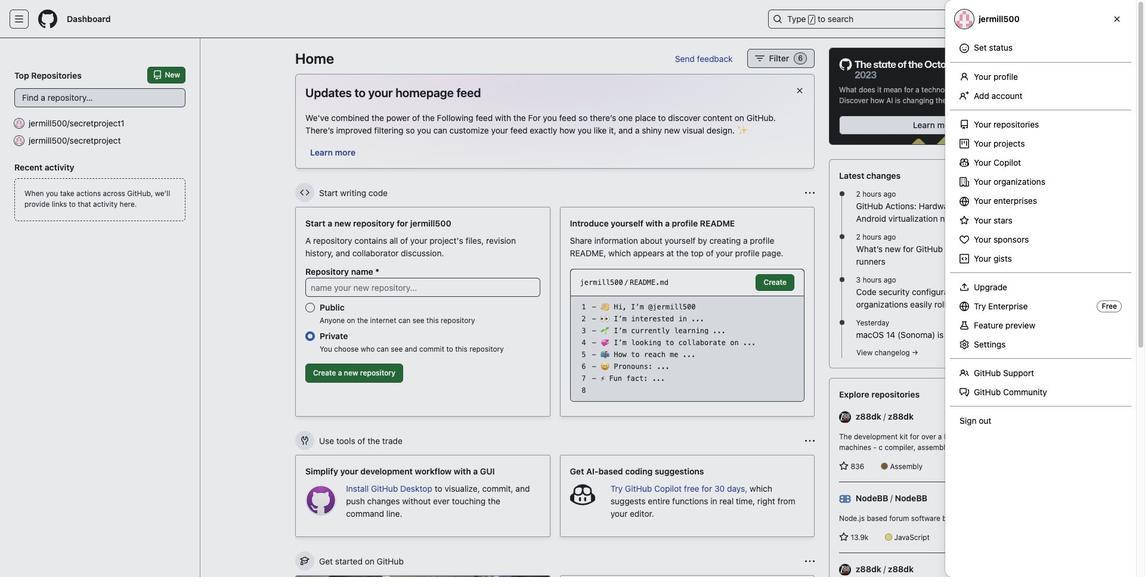 Task type: vqa. For each thing, say whether or not it's contained in the screenshot.
PLUS icon
yes



Task type: locate. For each thing, give the bounding box(es) containing it.
1 vertical spatial dot fill image
[[837, 275, 847, 285]]

command palette image
[[963, 14, 972, 24]]

1 vertical spatial dot fill image
[[837, 318, 847, 328]]

0 vertical spatial dot fill image
[[837, 189, 847, 199]]

account element
[[0, 38, 200, 577]]

1 star image from the top
[[839, 462, 849, 471]]

explore element
[[829, 48, 1041, 577]]

2 dot fill image from the top
[[837, 275, 847, 285]]

plus image
[[1000, 14, 1009, 24]]

star image
[[839, 462, 849, 471], [839, 533, 849, 542]]

0 vertical spatial dot fill image
[[837, 232, 847, 242]]

dot fill image
[[837, 189, 847, 199], [837, 275, 847, 285]]

1 vertical spatial star image
[[839, 533, 849, 542]]

0 vertical spatial star image
[[839, 462, 849, 471]]

explore repositories navigation
[[829, 378, 1041, 577]]

2 star image from the top
[[839, 533, 849, 542]]

dot fill image
[[837, 232, 847, 242], [837, 318, 847, 328]]



Task type: describe. For each thing, give the bounding box(es) containing it.
triangle down image
[[1014, 14, 1024, 24]]

homepage image
[[38, 10, 57, 29]]

1 dot fill image from the top
[[837, 189, 847, 199]]

2 dot fill image from the top
[[837, 318, 847, 328]]

1 dot fill image from the top
[[837, 232, 847, 242]]



